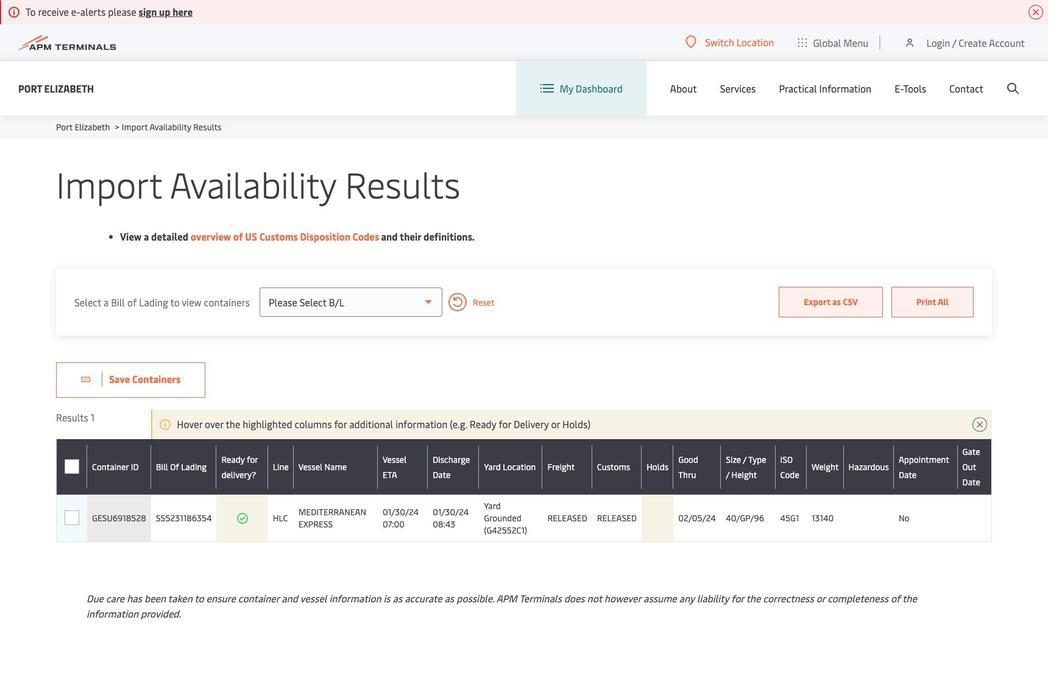 Task type: vqa. For each thing, say whether or not it's contained in the screenshot.
the Close alert image on the right of page
yes



Task type: locate. For each thing, give the bounding box(es) containing it.
close alert image
[[1029, 5, 1043, 19]]

ready image
[[236, 512, 248, 525]]

None checkbox
[[64, 460, 79, 474]]

None checkbox
[[64, 460, 79, 474], [64, 511, 79, 525], [65, 511, 79, 526], [64, 460, 79, 474], [64, 511, 79, 525], [65, 511, 79, 526]]



